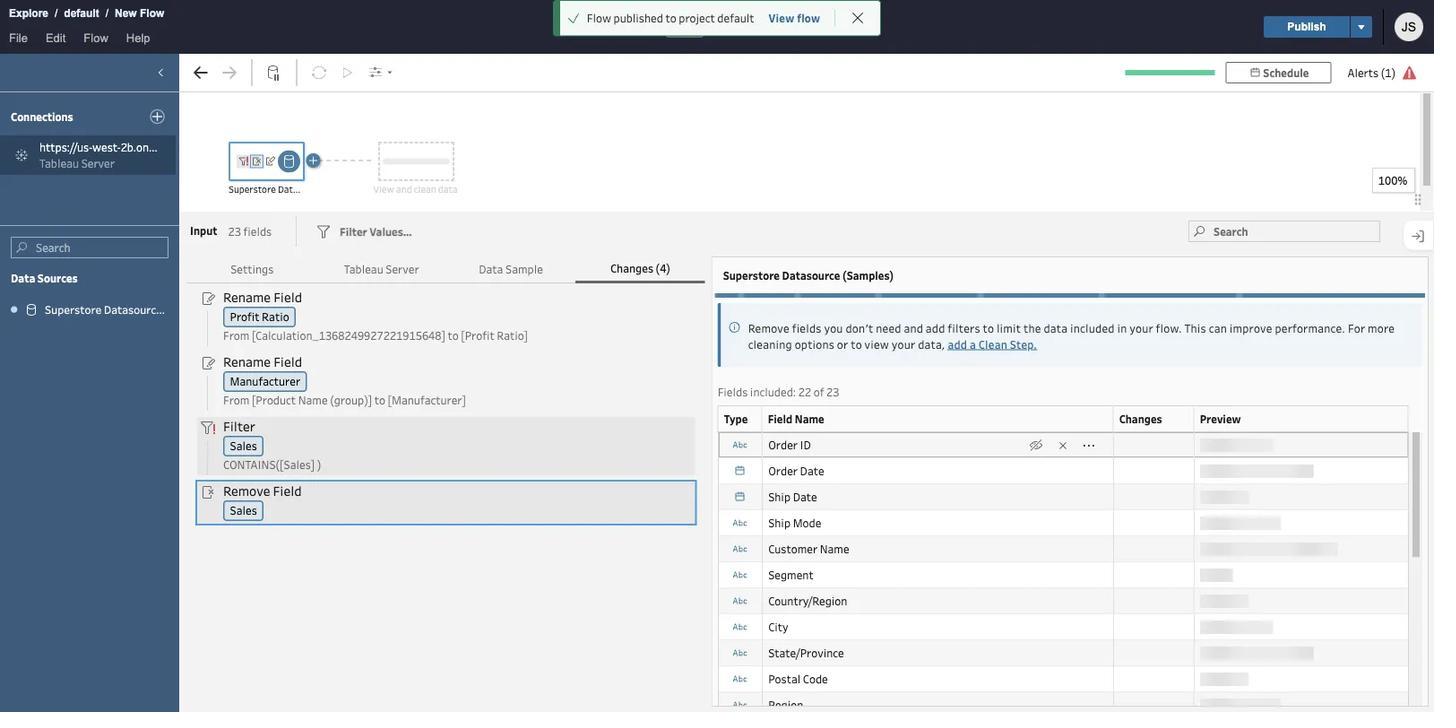Task type: vqa. For each thing, say whether or not it's contained in the screenshot.
the left 'Server'
yes



Task type: locate. For each thing, give the bounding box(es) containing it.
to
[[666, 10, 677, 25], [983, 321, 995, 336], [448, 328, 459, 343], [851, 337, 862, 352], [375, 392, 386, 407]]

1 horizontal spatial view
[[769, 11, 795, 25]]

your down need at top right
[[892, 337, 916, 352]]

1 cell from the top
[[1114, 510, 1195, 536]]

23 right of
[[827, 385, 840, 400]]

(1)
[[1382, 65, 1396, 80]]

file
[[9, 31, 28, 44]]

view inside view flow link
[[769, 11, 795, 25]]

0 vertical spatial tableau
[[39, 156, 79, 170]]

1 horizontal spatial superstore datasource (samples)
[[229, 183, 371, 195]]

data left sample
[[479, 262, 503, 277]]

0 vertical spatial (samples)
[[328, 183, 371, 195]]

2 cell from the top
[[1114, 562, 1195, 588]]

sales
[[230, 439, 257, 453], [230, 503, 257, 518]]

(samples) left profit
[[164, 302, 216, 317]]

date down id
[[800, 463, 824, 478]]

remove field sales
[[223, 482, 302, 518]]

1 horizontal spatial default
[[718, 10, 755, 25]]

1 horizontal spatial superstore
[[229, 183, 276, 195]]

2 ship from the top
[[768, 515, 791, 530]]

sales down filter
[[230, 439, 257, 453]]

(group)]
[[330, 392, 372, 407]]

field down contains([sales] at bottom left
[[273, 482, 302, 500]]

ship mode
[[768, 515, 821, 530]]

1 vertical spatial superstore
[[723, 268, 780, 283]]

ship up "ship mode"
[[768, 489, 791, 504]]

tableau up rename field profit ratio from [calculation_1368249927221915648] to [profit ratio]
[[344, 262, 384, 277]]

1 horizontal spatial data
[[479, 262, 503, 277]]

1 horizontal spatial data
[[1044, 321, 1068, 336]]

fields
[[718, 385, 748, 400]]

rename inside rename field profit ratio from [calculation_1368249927221915648] to [profit ratio]
[[223, 288, 271, 306]]

2 horizontal spatial superstore datasource (samples)
[[723, 268, 894, 283]]

cell inside postal code row
[[1114, 666, 1195, 692]]

edit
[[46, 31, 66, 44]]

0 horizontal spatial view
[[374, 183, 394, 195]]

1 vertical spatial remove
[[223, 482, 270, 500]]

0 horizontal spatial tableau server
[[39, 156, 115, 170]]

superstore datasource (samples) up you
[[723, 268, 894, 283]]

from
[[223, 328, 250, 343], [223, 392, 250, 407]]

1 horizontal spatial tableau
[[344, 262, 384, 277]]

23
[[228, 224, 241, 239], [827, 385, 840, 400]]

flow right success icon
[[587, 10, 612, 25]]

0 horizontal spatial remove
[[223, 482, 270, 500]]

2 vertical spatial superstore datasource (samples)
[[45, 302, 216, 317]]

0 horizontal spatial /
[[55, 7, 58, 19]]

fields up options
[[792, 321, 822, 336]]

1 ship from the top
[[768, 489, 791, 504]]

0 horizontal spatial data
[[11, 271, 35, 285]]

type
[[724, 412, 748, 426]]

superstore up 23 fields
[[229, 183, 276, 195]]

customer name row
[[718, 536, 1410, 563]]

2 vertical spatial datasource
[[104, 302, 162, 317]]

1 horizontal spatial (samples)
[[328, 183, 371, 195]]

1 vertical spatial from
[[223, 392, 250, 407]]

ship left mode at the bottom right of page
[[768, 515, 791, 530]]

1 vertical spatial sales
[[230, 503, 257, 518]]

row
[[718, 692, 1410, 712]]

field inside remove field sales
[[273, 482, 302, 500]]

date for order date
[[800, 463, 824, 478]]

name down mode at the bottom right of page
[[820, 541, 849, 556]]

field inside rename field profit ratio from [calculation_1368249927221915648] to [profit ratio]
[[274, 288, 302, 306]]

1 horizontal spatial add
[[948, 337, 968, 352]]

0 vertical spatial order
[[768, 437, 798, 452]]

0 horizontal spatial (samples)
[[164, 302, 216, 317]]

data
[[479, 262, 503, 277], [11, 271, 35, 285]]

1 vertical spatial ship
[[768, 515, 791, 530]]

0 horizontal spatial new
[[115, 7, 137, 19]]

1 vertical spatial (samples)
[[843, 268, 894, 283]]

rename field manufacturer from [product name (group)] to [manufacturer]
[[223, 353, 466, 407]]

changes
[[611, 261, 654, 276], [1120, 412, 1163, 426]]

1 order from the top
[[768, 437, 798, 452]]

fields for 23
[[243, 224, 272, 239]]

rename
[[223, 288, 271, 306], [223, 353, 271, 371]]

rename inside rename field manufacturer from [product name (group)] to [manufacturer]
[[223, 353, 271, 371]]

view
[[769, 11, 795, 25], [374, 183, 394, 195]]

superstore up the info image
[[723, 268, 780, 283]]

0 vertical spatial ship
[[768, 489, 791, 504]]

the
[[1024, 321, 1042, 336]]

edit button
[[37, 27, 75, 54]]

ratio]
[[497, 328, 528, 343]]

add up 'data,'
[[926, 321, 946, 336]]

field for rename field manufacturer from [product name (group)] to [manufacturer]
[[274, 353, 302, 371]]

1 horizontal spatial and
[[904, 321, 924, 336]]

0 horizontal spatial superstore
[[45, 302, 102, 317]]

your right the in at the right
[[1130, 321, 1154, 336]]

tableau
[[39, 156, 79, 170], [344, 262, 384, 277]]

to left the '[profit'
[[448, 328, 459, 343]]

order inside row
[[768, 437, 798, 452]]

to inside rename field manufacturer from [product name (group)] to [manufacturer]
[[375, 392, 386, 407]]

1 vertical spatial cell
[[1114, 562, 1195, 588]]

view left the clean
[[374, 183, 394, 195]]

clean
[[414, 183, 436, 195]]

tableau server down connections
[[39, 156, 115, 170]]

remove
[[748, 321, 790, 336], [223, 482, 270, 500]]

server
[[81, 156, 115, 170], [386, 262, 419, 277]]

2 vertical spatial superstore
[[45, 302, 102, 317]]

1 vertical spatial fields
[[792, 321, 822, 336]]

1 horizontal spatial tableau server
[[344, 262, 419, 277]]

to up add a clean step.
[[983, 321, 995, 336]]

0 horizontal spatial tableau
[[39, 156, 79, 170]]

1 horizontal spatial /
[[106, 7, 109, 19]]

2 from from the top
[[223, 392, 250, 407]]

new flow link
[[114, 4, 165, 22]]

remove down contains([sales] at bottom left
[[223, 482, 270, 500]]

step.
[[1010, 337, 1038, 352]]

0 vertical spatial name
[[298, 392, 328, 407]]

2 vertical spatial cell
[[1114, 666, 1195, 692]]

1 vertical spatial view
[[374, 183, 394, 195]]

field inside rename field manufacturer from [product name (group)] to [manufacturer]
[[274, 353, 302, 371]]

data right the
[[1044, 321, 1068, 336]]

0 horizontal spatial changes
[[611, 261, 654, 276]]

1 horizontal spatial new
[[713, 19, 742, 35]]

0 vertical spatial from
[[223, 328, 250, 343]]

1 from from the top
[[223, 328, 250, 343]]

2 order from the top
[[768, 463, 798, 478]]

1 horizontal spatial server
[[386, 262, 419, 277]]

grid
[[718, 405, 1423, 712]]

(samples)
[[328, 183, 371, 195], [843, 268, 894, 283], [164, 302, 216, 317]]

[profit
[[461, 328, 495, 343]]

(samples) up the "don't"
[[843, 268, 894, 283]]

to right (group)]
[[375, 392, 386, 407]]

order id
[[768, 437, 811, 452]]

3 cell from the top
[[1114, 666, 1195, 692]]

2 vertical spatial name
[[820, 541, 849, 556]]

1 vertical spatial name
[[795, 412, 825, 426]]

2 rename from the top
[[223, 353, 271, 371]]

1 vertical spatial data
[[1044, 321, 1068, 336]]

cleaning
[[748, 337, 793, 352]]

0 vertical spatial sales
[[230, 439, 257, 453]]

alerts
[[1348, 65, 1379, 80]]

2 horizontal spatial superstore
[[723, 268, 780, 283]]

sales inside filter sales contains([sales] )
[[230, 439, 257, 453]]

data,
[[918, 337, 946, 352]]

project
[[679, 10, 715, 25]]

(samples) left view and clean data at the left of page
[[328, 183, 371, 195]]

field down fields included: 22 of 23 on the right of page
[[768, 412, 793, 426]]

from down profit
[[223, 328, 250, 343]]

postal code row
[[718, 666, 1410, 693]]

flow
[[797, 11, 821, 25]]

1 vertical spatial 23
[[827, 385, 840, 400]]

order
[[768, 437, 798, 452], [768, 463, 798, 478]]

0 vertical spatial view
[[769, 11, 795, 25]]

fields up settings
[[243, 224, 272, 239]]

tableau server
[[39, 156, 115, 170], [344, 262, 419, 277]]

date up mode at the bottom right of page
[[793, 489, 817, 504]]

from up filter
[[223, 392, 250, 407]]

name up id
[[795, 412, 825, 426]]

add left a
[[948, 337, 968, 352]]

remove up cleaning on the right
[[748, 321, 790, 336]]

order down "order id"
[[768, 463, 798, 478]]

0 vertical spatial date
[[800, 463, 824, 478]]

name inside row
[[820, 541, 849, 556]]

js button
[[1395, 13, 1424, 41]]

0 horizontal spatial data
[[438, 183, 458, 195]]

1 vertical spatial changes
[[1120, 412, 1163, 426]]

can
[[1209, 321, 1228, 336]]

0 vertical spatial data
[[438, 183, 458, 195]]

cell inside segment row
[[1114, 562, 1195, 588]]

field
[[274, 288, 302, 306], [274, 353, 302, 371], [768, 412, 793, 426], [273, 482, 302, 500]]

to right or
[[851, 337, 862, 352]]

default up the flow popup button
[[64, 7, 99, 19]]

your
[[1130, 321, 1154, 336], [892, 337, 916, 352]]

superstore down sources
[[45, 302, 102, 317]]

0 vertical spatial datasource
[[278, 183, 326, 195]]

0 horizontal spatial your
[[892, 337, 916, 352]]

data for data sample
[[479, 262, 503, 277]]

sources
[[37, 271, 78, 285]]

2 sales from the top
[[230, 503, 257, 518]]

remove "order id" image
[[1054, 437, 1072, 455]]

city row
[[718, 614, 1410, 641]]

from inside rename field profit ratio from [calculation_1368249927221915648] to [profit ratio]
[[223, 328, 250, 343]]

name left (group)]
[[298, 392, 328, 407]]

to inside alert
[[666, 10, 677, 25]]

sales down contains([sales] at bottom left
[[230, 503, 257, 518]]

name
[[298, 392, 328, 407], [795, 412, 825, 426], [820, 541, 849, 556]]

improve
[[1230, 321, 1273, 336]]

view left flow at the right top
[[769, 11, 795, 25]]

flow left flow at the right top
[[746, 19, 776, 35]]

state/province row
[[718, 640, 1410, 667]]

0 vertical spatial cell
[[1114, 510, 1195, 536]]

new right draft
[[713, 19, 742, 35]]

0 vertical spatial 23
[[228, 224, 241, 239]]

rename up manufacturer
[[223, 353, 271, 371]]

0 vertical spatial remove
[[748, 321, 790, 336]]

0 horizontal spatial 23
[[228, 224, 241, 239]]

ship date row
[[718, 484, 1410, 511]]

date
[[800, 463, 824, 478], [793, 489, 817, 504]]

ship
[[768, 489, 791, 504], [768, 515, 791, 530]]

order left id
[[768, 437, 798, 452]]

field up ratio on the left of page
[[274, 288, 302, 306]]

2 horizontal spatial datasource
[[782, 268, 841, 283]]

changes left (4)
[[611, 261, 654, 276]]

[calculation_1368249927221915648]
[[252, 328, 446, 343]]

/ up edit
[[55, 7, 58, 19]]

cell
[[1114, 510, 1195, 536], [1114, 562, 1195, 588], [1114, 666, 1195, 692]]

rename for rename field manufacturer from [product name (group)] to [manufacturer]
[[223, 353, 271, 371]]

datasource
[[278, 183, 326, 195], [782, 268, 841, 283], [104, 302, 162, 317]]

tableau server up rename field profit ratio from [calculation_1368249927221915648] to [profit ratio]
[[344, 262, 419, 277]]

/ right default link
[[106, 7, 109, 19]]

1 vertical spatial order
[[768, 463, 798, 478]]

0 horizontal spatial search text field
[[11, 237, 169, 258]]

cell inside ship mode row
[[1114, 510, 1195, 536]]

remove inside remove field sales
[[223, 482, 270, 500]]

flow down explore / default / new flow
[[84, 31, 108, 44]]

this can improve performance. for more cleaning options or to view your data,
[[748, 321, 1396, 352]]

view flow link
[[768, 10, 822, 26]]

tableau down connections
[[39, 156, 79, 170]]

1 vertical spatial your
[[892, 337, 916, 352]]

new flow
[[713, 19, 776, 35]]

a
[[970, 337, 977, 352]]

you
[[824, 321, 843, 336]]

schedule button
[[1226, 62, 1332, 83]]

data sample
[[479, 262, 543, 277]]

0 vertical spatial server
[[81, 156, 115, 170]]

superstore datasource (samples) down sources
[[45, 302, 216, 317]]

0 vertical spatial superstore
[[229, 183, 276, 195]]

0 vertical spatial and
[[396, 183, 412, 195]]

order for order id
[[768, 437, 798, 452]]

order inside row
[[768, 463, 798, 478]]

fields
[[243, 224, 272, 239], [792, 321, 822, 336]]

[product
[[252, 392, 296, 407]]

superstore datasource (samples) up 23 fields
[[229, 183, 371, 195]]

0 vertical spatial rename
[[223, 288, 271, 306]]

id
[[800, 437, 811, 452]]

0 vertical spatial your
[[1130, 321, 1154, 336]]

js
[[1402, 20, 1417, 34]]

settings
[[231, 262, 274, 277]]

field for rename field profit ratio from [calculation_1368249927221915648] to [profit ratio]
[[274, 288, 302, 306]]

1 vertical spatial date
[[793, 489, 817, 504]]

2 vertical spatial (samples)
[[164, 302, 216, 317]]

1 vertical spatial datasource
[[782, 268, 841, 283]]

0 vertical spatial add
[[926, 321, 946, 336]]

1 horizontal spatial remove
[[748, 321, 790, 336]]

view for view and clean data
[[374, 183, 394, 195]]

rename up profit
[[223, 288, 271, 306]]

0 horizontal spatial fields
[[243, 224, 272, 239]]

cell for code
[[1114, 666, 1195, 692]]

1 vertical spatial add
[[948, 337, 968, 352]]

23 right input
[[228, 224, 241, 239]]

row group
[[718, 431, 1410, 712]]

1 horizontal spatial changes
[[1120, 412, 1163, 426]]

default
[[64, 7, 99, 19], [718, 10, 755, 25]]

0 vertical spatial superstore datasource (samples)
[[229, 183, 371, 195]]

1 / from the left
[[55, 7, 58, 19]]

field up manufacturer
[[274, 353, 302, 371]]

and up 'data,'
[[904, 321, 924, 336]]

0 horizontal spatial and
[[396, 183, 412, 195]]

0 vertical spatial fields
[[243, 224, 272, 239]]

data right the clean
[[438, 183, 458, 195]]

and left the clean
[[396, 183, 412, 195]]

0 horizontal spatial datasource
[[104, 302, 162, 317]]

data for data sources
[[11, 271, 35, 285]]

to inside rename field profit ratio from [calculation_1368249927221915648] to [profit ratio]
[[448, 328, 459, 343]]

1 sales from the top
[[230, 439, 257, 453]]

to left the project at the top of page
[[666, 10, 677, 25]]

cell for mode
[[1114, 510, 1195, 536]]

1 horizontal spatial fields
[[792, 321, 822, 336]]

data
[[438, 183, 458, 195], [1044, 321, 1068, 336]]

1 horizontal spatial your
[[1130, 321, 1154, 336]]

changes left preview
[[1120, 412, 1163, 426]]

1 vertical spatial superstore datasource (samples)
[[723, 268, 894, 283]]

Search text field
[[1189, 221, 1381, 242], [11, 237, 169, 258]]

new up help
[[115, 7, 137, 19]]

1 vertical spatial and
[[904, 321, 924, 336]]

2 / from the left
[[106, 7, 109, 19]]

add a clean step.
[[948, 337, 1038, 352]]

superstore
[[229, 183, 276, 195], [723, 268, 780, 283], [45, 302, 102, 317]]

1 rename from the top
[[223, 288, 271, 306]]

included
[[1071, 321, 1115, 336]]

data left sources
[[11, 271, 35, 285]]

default right the project at the top of page
[[718, 10, 755, 25]]

1 vertical spatial rename
[[223, 353, 271, 371]]

0 vertical spatial changes
[[611, 261, 654, 276]]

flow up help
[[140, 7, 164, 19]]

publish
[[1288, 21, 1327, 33]]

remove for fields
[[748, 321, 790, 336]]

segment row
[[718, 562, 1410, 589]]

0 vertical spatial tableau server
[[39, 156, 115, 170]]



Task type: describe. For each thing, give the bounding box(es) containing it.
flow.
[[1156, 321, 1183, 336]]

name inside rename field manufacturer from [product name (group)] to [manufacturer]
[[298, 392, 328, 407]]

remove fields you don't need and add filters to limit the data included in your flow.
[[748, 321, 1185, 336]]

customer
[[768, 541, 817, 556]]

order id row
[[718, 431, 1410, 459]]

draft
[[673, 21, 697, 33]]

(4)
[[656, 261, 671, 276]]

country/region
[[768, 593, 847, 608]]

help
[[126, 31, 150, 44]]

flow published to project default
[[587, 10, 755, 25]]

alerts (1)
[[1348, 65, 1396, 80]]

0 horizontal spatial default
[[64, 7, 99, 19]]

clean
[[979, 337, 1008, 352]]

input
[[190, 223, 217, 238]]

filter sales contains([sales] )
[[223, 418, 321, 472]]

ship mode row
[[718, 510, 1410, 537]]

22
[[799, 385, 812, 400]]

publish button
[[1264, 16, 1351, 38]]

from inside rename field manufacturer from [product name (group)] to [manufacturer]
[[223, 392, 250, 407]]

code
[[803, 671, 828, 686]]

view
[[865, 337, 890, 352]]

of
[[814, 385, 825, 400]]

order for order date
[[768, 463, 798, 478]]

0 horizontal spatial server
[[81, 156, 115, 170]]

row group containing order id
[[718, 431, 1410, 712]]

name for field
[[795, 412, 825, 426]]

explore link
[[8, 4, 49, 22]]

2 horizontal spatial (samples)
[[843, 268, 894, 283]]

view and clean data
[[374, 183, 458, 195]]

1 horizontal spatial datasource
[[278, 183, 326, 195]]

add connection image
[[150, 109, 165, 124]]

grid containing order id
[[718, 405, 1423, 712]]

rename field profit ratio from [calculation_1368249927221915648] to [profit ratio]
[[223, 288, 528, 343]]

success image
[[567, 12, 580, 24]]

mode
[[793, 515, 821, 530]]

0 horizontal spatial superstore datasource (samples)
[[45, 302, 216, 317]]

in
[[1118, 321, 1128, 336]]

field for remove field sales
[[273, 482, 302, 500]]

fields for remove
[[792, 321, 822, 336]]

for
[[1349, 321, 1366, 336]]

view flow
[[769, 11, 821, 25]]

flow inside alert
[[587, 10, 612, 25]]

changes (4)
[[611, 261, 671, 276]]

options
[[795, 337, 835, 352]]

don't
[[846, 321, 874, 336]]

order date row
[[718, 457, 1410, 485]]

flow inside popup button
[[84, 31, 108, 44]]

explore / default / new flow
[[9, 7, 164, 19]]

profit
[[230, 310, 260, 324]]

connections
[[11, 109, 73, 124]]

customer name
[[768, 541, 849, 556]]

help button
[[117, 27, 159, 54]]

[manufacturer]
[[388, 392, 466, 407]]

remove for field
[[223, 482, 270, 500]]

info image
[[729, 321, 741, 334]]

default inside alert
[[718, 10, 755, 25]]

segment
[[768, 567, 813, 582]]

filters
[[948, 321, 981, 336]]

ship for ship date
[[768, 489, 791, 504]]

this
[[1185, 321, 1207, 336]]

date for ship date
[[793, 489, 817, 504]]

contains([sales]
[[223, 457, 315, 472]]

schedule
[[1264, 65, 1310, 80]]

need
[[876, 321, 902, 336]]

country/region row
[[718, 588, 1410, 615]]

name for customer
[[820, 541, 849, 556]]

state/province
[[768, 645, 844, 660]]

)
[[317, 457, 321, 472]]

field inside grid
[[768, 412, 793, 426]]

more
[[1369, 321, 1396, 336]]

limit
[[997, 321, 1022, 336]]

flow button
[[75, 27, 117, 54]]

postal code
[[768, 671, 828, 686]]

city
[[768, 619, 788, 634]]

1 vertical spatial tableau server
[[344, 262, 419, 277]]

data sources
[[11, 271, 78, 285]]

rename for rename field profit ratio from [calculation_1368249927221915648] to [profit ratio]
[[223, 288, 271, 306]]

changes for changes
[[1120, 412, 1163, 426]]

fields included: 22 of 23
[[718, 385, 840, 400]]

default link
[[63, 4, 100, 22]]

your inside this can improve performance. for more cleaning options or to view your data,
[[892, 337, 916, 352]]

ship date
[[768, 489, 817, 504]]

to inside this can improve performance. for more cleaning options or to view your data,
[[851, 337, 862, 352]]

23 fields
[[228, 224, 272, 239]]

filter
[[223, 418, 255, 435]]

sample
[[506, 262, 543, 277]]

performance.
[[1276, 321, 1346, 336]]

preview
[[1200, 412, 1242, 426]]

published
[[614, 10, 663, 25]]

0 horizontal spatial add
[[926, 321, 946, 336]]

view for view flow
[[769, 11, 795, 25]]

flow published to project default alert
[[587, 10, 755, 26]]

manufacturer
[[230, 374, 300, 389]]

changes for changes (4)
[[611, 261, 654, 276]]

order date
[[768, 463, 824, 478]]

explore
[[9, 7, 48, 19]]

ratio
[[262, 310, 289, 324]]

1 horizontal spatial search text field
[[1189, 221, 1381, 242]]

ship for ship mode
[[768, 515, 791, 530]]

field name
[[768, 412, 825, 426]]

1 vertical spatial tableau
[[344, 262, 384, 277]]

included:
[[750, 385, 796, 400]]

1 vertical spatial server
[[386, 262, 419, 277]]

1 horizontal spatial 23
[[827, 385, 840, 400]]

file button
[[0, 27, 37, 54]]

sales inside remove field sales
[[230, 503, 257, 518]]



